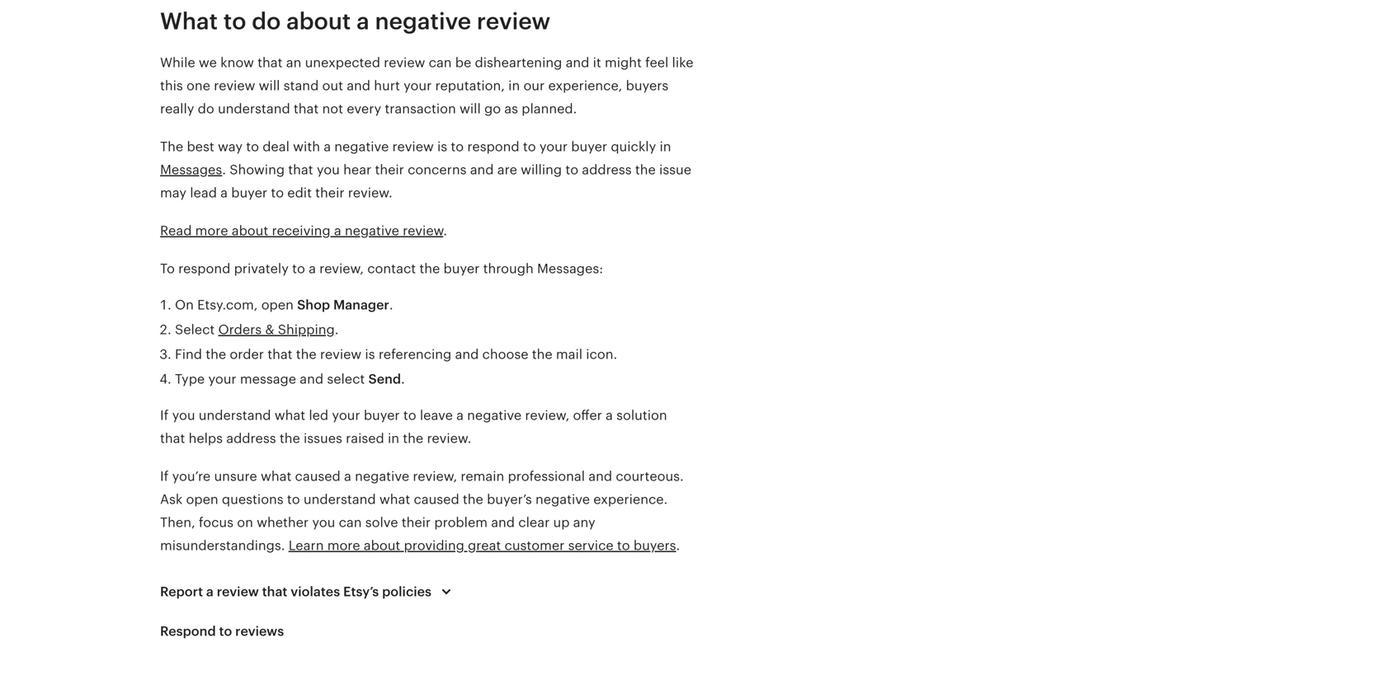 Task type: describe. For each thing, give the bounding box(es) containing it.
contact
[[367, 262, 416, 276]]

might
[[605, 55, 642, 70]]

the
[[160, 139, 183, 154]]

learn
[[289, 539, 324, 554]]

address inside if you understand what led your buyer to leave a negative review, offer a solution that helps address the issues raised in the review.
[[226, 432, 276, 446]]

send
[[368, 372, 401, 387]]

in inside if you understand what led your buyer to leave a negative review, offer a solution that helps address the issues raised in the review.
[[388, 432, 399, 446]]

the right find
[[206, 347, 226, 362]]

then,
[[160, 516, 195, 531]]

the down shipping at the top
[[296, 347, 317, 362]]

raised
[[346, 432, 384, 446]]

2 vertical spatial what
[[379, 493, 410, 507]]

1 horizontal spatial about
[[286, 8, 351, 34]]

your right type at the bottom of the page
[[208, 372, 236, 387]]

1 vertical spatial buyers
[[634, 539, 676, 554]]

disheartening
[[475, 55, 562, 70]]

to left edit
[[271, 186, 284, 201]]

can inside if you're unsure what caused a negative review, remain professional and courteous. ask open questions to understand what caused the buyer's negative experience. then, focus on whether you can solve their problem and clear up any misunderstandings.
[[339, 516, 362, 531]]

respond to reviews button
[[145, 612, 299, 652]]

report a review that violates etsy's policies
[[160, 585, 432, 600]]

report
[[160, 585, 203, 600]]

privately
[[234, 262, 289, 276]]

stand
[[284, 78, 319, 93]]

1 vertical spatial caused
[[414, 493, 459, 507]]

etsy.com,
[[197, 298, 258, 313]]

1 vertical spatial will
[[460, 101, 481, 116]]

. down contact
[[389, 298, 393, 313]]

transaction
[[385, 101, 456, 116]]

are
[[497, 163, 517, 177]]

a inside the best way to deal with a negative review is to respond to your buyer quickly in messages
[[324, 139, 331, 154]]

service
[[568, 539, 614, 554]]

and inside . showing that you hear their concerns and are willing to address the issue may lead a buyer to edit their review.
[[470, 163, 494, 177]]

messages link
[[160, 163, 222, 177]]

every
[[347, 101, 381, 116]]

. down find the order that the review is referencing and choose the mail icon.
[[401, 372, 405, 387]]

the right contact
[[419, 262, 440, 276]]

the inside if you're unsure what caused a negative review, remain professional and courteous. ask open questions to understand what caused the buyer's negative experience. then, focus on whether you can solve their problem and clear up any misunderstandings.
[[463, 493, 483, 507]]

more for learn
[[327, 539, 360, 554]]

unexpected
[[305, 55, 380, 70]]

if for if you understand what led your buyer to leave a negative review, offer a solution that helps address the issues raised in the review.
[[160, 408, 169, 423]]

a up unexpected on the top left
[[357, 8, 369, 34]]

that left the an
[[258, 55, 283, 70]]

a inside dropdown button
[[206, 585, 214, 600]]

what to do about a negative review
[[160, 8, 551, 34]]

solve
[[365, 516, 398, 531]]

a up shop
[[309, 262, 316, 276]]

review up disheartening
[[477, 8, 551, 34]]

understand inside while we know that an unexpected review can be disheartening and it might feel like this one review will stand out and hurt your reputation, in our experience, buyers really do understand that not every transaction will go as planned.
[[218, 101, 290, 116]]

reviews
[[235, 625, 284, 639]]

order
[[230, 347, 264, 362]]

to up know
[[223, 8, 246, 34]]

we
[[199, 55, 217, 70]]

buyer inside . showing that you hear their concerns and are willing to address the issue may lead a buyer to edit their review.
[[231, 186, 267, 201]]

negative up to respond privately to a review, contact the buyer through messages: at the top of the page
[[345, 224, 399, 238]]

review up hurt at the left of page
[[384, 55, 425, 70]]

to inside dropdown button
[[219, 625, 232, 639]]

you inside . showing that you hear their concerns and are willing to address the issue may lead a buyer to edit their review.
[[317, 163, 340, 177]]

. down . showing that you hear their concerns and are willing to address the issue may lead a buyer to edit their review.
[[443, 224, 447, 238]]

manager
[[333, 298, 389, 313]]

review, inside if you're unsure what caused a negative review, remain professional and courteous. ask open questions to understand what caused the buyer's negative experience. then, focus on whether you can solve their problem and clear up any misunderstandings.
[[413, 469, 457, 484]]

negative up up
[[535, 493, 590, 507]]

and left choose
[[455, 347, 479, 362]]

issues
[[304, 432, 342, 446]]

buyer inside if you understand what led your buyer to leave a negative review, offer a solution that helps address the issues raised in the review.
[[364, 408, 400, 423]]

experience,
[[548, 78, 622, 93]]

about for learn
[[364, 539, 400, 554]]

that down stand
[[294, 101, 319, 116]]

review. inside if you understand what led your buyer to leave a negative review, offer a solution that helps address the issues raised in the review.
[[427, 432, 471, 446]]

messages:
[[537, 262, 603, 276]]

courteous.
[[616, 469, 684, 484]]

that inside . showing that you hear their concerns and are willing to address the issue may lead a buyer to edit their review.
[[288, 163, 313, 177]]

1 horizontal spatial open
[[261, 298, 294, 313]]

experience.
[[593, 493, 668, 507]]

really
[[160, 101, 194, 116]]

0 vertical spatial caused
[[295, 469, 341, 484]]

respond to reviews
[[160, 625, 284, 639]]

. down manager at the top left
[[335, 323, 339, 337]]

referencing
[[379, 347, 452, 362]]

remain
[[461, 469, 504, 484]]

on
[[237, 516, 253, 531]]

if for if you're unsure what caused a negative review, remain professional and courteous. ask open questions to understand what caused the buyer's negative experience. then, focus on whether you can solve their problem and clear up any misunderstandings.
[[160, 469, 169, 484]]

whether
[[257, 516, 309, 531]]

that inside report a review that violates etsy's policies dropdown button
[[262, 585, 287, 600]]

orders
[[218, 323, 262, 337]]

great
[[468, 539, 501, 554]]

while
[[160, 55, 195, 70]]

buyers inside while we know that an unexpected review can be disheartening and it might feel like this one review will stand out and hurt your reputation, in our experience, buyers really do understand that not every transaction will go as planned.
[[626, 78, 669, 93]]

the inside . showing that you hear their concerns and are willing to address the issue may lead a buyer to edit their review.
[[635, 163, 656, 177]]

deal
[[263, 139, 290, 154]]

select
[[327, 372, 365, 387]]

messages
[[160, 163, 222, 177]]

&
[[265, 323, 274, 337]]

it
[[593, 55, 601, 70]]

read more about receiving a negative review .
[[160, 224, 447, 238]]

to inside if you understand what led your buyer to leave a negative review, offer a solution that helps address the issues raised in the review.
[[403, 408, 416, 423]]

policies
[[382, 585, 432, 600]]

you inside if you're unsure what caused a negative review, remain professional and courteous. ask open questions to understand what caused the buyer's negative experience. then, focus on whether you can solve their problem and clear up any misunderstandings.
[[312, 516, 335, 531]]

orders & shipping link
[[218, 323, 335, 337]]

to right 'willing'
[[565, 163, 578, 177]]

what for understand
[[275, 408, 305, 423]]

showing
[[230, 163, 285, 177]]

an
[[286, 55, 301, 70]]

and left select
[[300, 372, 324, 387]]

edit
[[287, 186, 312, 201]]

a right leave
[[456, 408, 464, 423]]

the left mail
[[532, 347, 553, 362]]

review up select
[[320, 347, 362, 362]]

while we know that an unexpected review can be disheartening and it might feel like this one review will stand out and hurt your reputation, in our experience, buyers really do understand that not every transaction will go as planned.
[[160, 55, 694, 116]]

through
[[483, 262, 534, 276]]

learn more about providing great customer service to buyers link
[[289, 539, 676, 554]]

you're
[[172, 469, 211, 484]]

providing
[[404, 539, 464, 554]]

willing
[[521, 163, 562, 177]]

problem
[[434, 516, 488, 531]]

what for unsure
[[261, 469, 292, 484]]

negative inside if you understand what led your buyer to leave a negative review, offer a solution that helps address the issues raised in the review.
[[467, 408, 522, 423]]

buyer inside the best way to deal with a negative review is to respond to your buyer quickly in messages
[[571, 139, 607, 154]]

choose
[[482, 347, 528, 362]]

and down buyer's
[[491, 516, 515, 531]]

ask
[[160, 493, 183, 507]]

. inside . showing that you hear their concerns and are willing to address the issue may lead a buyer to edit their review.
[[222, 163, 226, 177]]

1 horizontal spatial do
[[252, 8, 281, 34]]

led
[[309, 408, 329, 423]]

up
[[553, 516, 570, 531]]

know
[[220, 55, 254, 70]]

. down courteous.
[[676, 539, 680, 554]]

review down know
[[214, 78, 255, 93]]

a right offer
[[606, 408, 613, 423]]

as
[[504, 101, 518, 116]]

professional
[[508, 469, 585, 484]]

if you're unsure what caused a negative review, remain professional and courteous. ask open questions to understand what caused the buyer's negative experience. then, focus on whether you can solve their problem and clear up any misunderstandings.
[[160, 469, 684, 554]]



Task type: vqa. For each thing, say whether or not it's contained in the screenshot.
a in THE BEST WAY TO DEAL WITH A NEGATIVE REVIEW IS TO RESPOND TO YOUR BUYER QUICKLY IN MESSAGES
yes



Task type: locate. For each thing, give the bounding box(es) containing it.
respond right to
[[178, 262, 230, 276]]

0 vertical spatial review.
[[348, 186, 392, 201]]

select
[[175, 323, 215, 337]]

to right service
[[617, 539, 630, 554]]

that left helps
[[160, 432, 185, 446]]

2 vertical spatial their
[[402, 516, 431, 531]]

their right edit
[[315, 186, 345, 201]]

that
[[258, 55, 283, 70], [294, 101, 319, 116], [288, 163, 313, 177], [267, 347, 293, 362], [160, 432, 185, 446], [262, 585, 287, 600]]

0 vertical spatial address
[[582, 163, 632, 177]]

hear
[[343, 163, 372, 177]]

1 vertical spatial about
[[232, 224, 268, 238]]

open
[[261, 298, 294, 313], [186, 493, 218, 507]]

1 horizontal spatial more
[[327, 539, 360, 554]]

and left the are
[[470, 163, 494, 177]]

what up solve
[[379, 493, 410, 507]]

you left hear
[[317, 163, 340, 177]]

more right read
[[195, 224, 228, 238]]

what left led on the left bottom of page
[[275, 408, 305, 423]]

in right raised
[[388, 432, 399, 446]]

1 horizontal spatial review.
[[427, 432, 471, 446]]

negative right leave
[[467, 408, 522, 423]]

their inside if you're unsure what caused a negative review, remain professional and courteous. ask open questions to understand what caused the buyer's negative experience. then, focus on whether you can solve their problem and clear up any misunderstandings.
[[402, 516, 431, 531]]

your inside if you understand what led your buyer to leave a negative review, offer a solution that helps address the issues raised in the review.
[[332, 408, 360, 423]]

to right privately
[[292, 262, 305, 276]]

review. down leave
[[427, 432, 471, 446]]

with
[[293, 139, 320, 154]]

0 vertical spatial about
[[286, 8, 351, 34]]

to left reviews
[[219, 625, 232, 639]]

to
[[223, 8, 246, 34], [246, 139, 259, 154], [451, 139, 464, 154], [523, 139, 536, 154], [565, 163, 578, 177], [271, 186, 284, 201], [292, 262, 305, 276], [403, 408, 416, 423], [287, 493, 300, 507], [617, 539, 630, 554], [219, 625, 232, 639]]

0 vertical spatial can
[[429, 55, 452, 70]]

about up privately
[[232, 224, 268, 238]]

reputation,
[[435, 78, 505, 93]]

you up helps
[[172, 408, 195, 423]]

1 if from the top
[[160, 408, 169, 423]]

1 horizontal spatial is
[[437, 139, 447, 154]]

this
[[160, 78, 183, 93]]

report a review that violates etsy's policies button
[[145, 573, 471, 612]]

lead
[[190, 186, 217, 201]]

review, left remain
[[413, 469, 457, 484]]

in inside while we know that an unexpected review can be disheartening and it might feel like this one review will stand out and hurt your reputation, in our experience, buyers really do understand that not every transaction will go as planned.
[[508, 78, 520, 93]]

2 horizontal spatial in
[[660, 139, 671, 154]]

buyers down experience.
[[634, 539, 676, 554]]

review, left offer
[[525, 408, 570, 423]]

to inside if you're unsure what caused a negative review, remain professional and courteous. ask open questions to understand what caused the buyer's negative experience. then, focus on whether you can solve their problem and clear up any misunderstandings.
[[287, 493, 300, 507]]

in
[[508, 78, 520, 93], [660, 139, 671, 154], [388, 432, 399, 446]]

review inside the best way to deal with a negative review is to respond to your buyer quickly in messages
[[392, 139, 434, 154]]

buyer left quickly at the top left of page
[[571, 139, 607, 154]]

2 horizontal spatial about
[[364, 539, 400, 554]]

.
[[222, 163, 226, 177], [443, 224, 447, 238], [389, 298, 393, 313], [335, 323, 339, 337], [401, 372, 405, 387], [676, 539, 680, 554]]

read
[[160, 224, 192, 238]]

2 horizontal spatial review,
[[525, 408, 570, 423]]

their
[[375, 163, 404, 177], [315, 186, 345, 201], [402, 516, 431, 531]]

that down the orders & shipping "link"
[[267, 347, 293, 362]]

about for read
[[232, 224, 268, 238]]

1 vertical spatial understand
[[199, 408, 271, 423]]

review up respond to reviews dropdown button
[[217, 585, 259, 600]]

address up unsure
[[226, 432, 276, 446]]

0 vertical spatial you
[[317, 163, 340, 177]]

understand inside if you're unsure what caused a negative review, remain professional and courteous. ask open questions to understand what caused the buyer's negative experience. then, focus on whether you can solve their problem and clear up any misunderstandings.
[[304, 493, 376, 507]]

not
[[322, 101, 343, 116]]

if you understand what led your buyer to leave a negative review, offer a solution that helps address the issues raised in the review.
[[160, 408, 667, 446]]

review up concerns
[[392, 139, 434, 154]]

to right way
[[246, 139, 259, 154]]

1 vertical spatial review,
[[525, 408, 570, 423]]

unsure
[[214, 469, 257, 484]]

a inside if you're unsure what caused a negative review, remain professional and courteous. ask open questions to understand what caused the buyer's negative experience. then, focus on whether you can solve their problem and clear up any misunderstandings.
[[344, 469, 351, 484]]

do inside while we know that an unexpected review can be disheartening and it might feel like this one review will stand out and hurt your reputation, in our experience, buyers really do understand that not every transaction will go as planned.
[[198, 101, 214, 116]]

1 vertical spatial if
[[160, 469, 169, 484]]

1 vertical spatial do
[[198, 101, 214, 116]]

a right receiving
[[334, 224, 341, 238]]

0 vertical spatial buyers
[[626, 78, 669, 93]]

that up edit
[[288, 163, 313, 177]]

1 horizontal spatial in
[[508, 78, 520, 93]]

your up transaction
[[404, 78, 432, 93]]

open up the orders & shipping "link"
[[261, 298, 294, 313]]

0 vertical spatial understand
[[218, 101, 290, 116]]

0 horizontal spatial caused
[[295, 469, 341, 484]]

respond inside the best way to deal with a negative review is to respond to your buyer quickly in messages
[[467, 139, 520, 154]]

do up know
[[252, 8, 281, 34]]

the best way to deal with a negative review is to respond to your buyer quickly in messages
[[160, 139, 671, 177]]

1 vertical spatial you
[[172, 408, 195, 423]]

you up learn
[[312, 516, 335, 531]]

1 horizontal spatial will
[[460, 101, 481, 116]]

2 vertical spatial about
[[364, 539, 400, 554]]

0 horizontal spatial about
[[232, 224, 268, 238]]

1 vertical spatial address
[[226, 432, 276, 446]]

in inside the best way to deal with a negative review is to respond to your buyer quickly in messages
[[660, 139, 671, 154]]

the down quickly at the top left of page
[[635, 163, 656, 177]]

and up experience.
[[589, 469, 612, 484]]

negative inside the best way to deal with a negative review is to respond to your buyer quickly in messages
[[334, 139, 389, 154]]

more right learn
[[327, 539, 360, 554]]

0 vertical spatial review,
[[319, 262, 364, 276]]

open down you're
[[186, 493, 218, 507]]

hurt
[[374, 78, 400, 93]]

review. inside . showing that you hear their concerns and are willing to address the issue may lead a buyer to edit their review.
[[348, 186, 392, 201]]

shipping
[[278, 323, 335, 337]]

if inside if you understand what led your buyer to leave a negative review, offer a solution that helps address the issues raised in the review.
[[160, 408, 169, 423]]

0 horizontal spatial review.
[[348, 186, 392, 201]]

read more about receiving a negative review link
[[160, 224, 443, 238]]

2 vertical spatial review,
[[413, 469, 457, 484]]

negative
[[375, 8, 471, 34], [334, 139, 389, 154], [345, 224, 399, 238], [467, 408, 522, 423], [355, 469, 409, 484], [535, 493, 590, 507]]

is up concerns
[[437, 139, 447, 154]]

1 vertical spatial review.
[[427, 432, 471, 446]]

that left violates
[[262, 585, 287, 600]]

0 vertical spatial their
[[375, 163, 404, 177]]

to
[[160, 262, 175, 276]]

2 vertical spatial you
[[312, 516, 335, 531]]

buyer left through
[[444, 262, 480, 276]]

customer
[[505, 539, 565, 554]]

2 if from the top
[[160, 469, 169, 484]]

1 horizontal spatial review,
[[413, 469, 457, 484]]

solution
[[616, 408, 667, 423]]

review, inside if you understand what led your buyer to leave a negative review, offer a solution that helps address the issues raised in the review.
[[525, 408, 570, 423]]

address inside . showing that you hear their concerns and are willing to address the issue may lead a buyer to edit their review.
[[582, 163, 632, 177]]

negative up hear
[[334, 139, 389, 154]]

caused down issues
[[295, 469, 341, 484]]

that inside if you understand what led your buyer to leave a negative review, offer a solution that helps address the issues raised in the review.
[[160, 432, 185, 446]]

type your message and select send .
[[175, 372, 405, 387]]

0 vertical spatial what
[[275, 408, 305, 423]]

select orders & shipping .
[[175, 323, 339, 337]]

1 vertical spatial open
[[186, 493, 218, 507]]

0 horizontal spatial can
[[339, 516, 362, 531]]

negative up be
[[375, 8, 471, 34]]

buyer up raised
[[364, 408, 400, 423]]

best
[[187, 139, 214, 154]]

1 vertical spatial can
[[339, 516, 362, 531]]

can left be
[[429, 55, 452, 70]]

1 horizontal spatial address
[[582, 163, 632, 177]]

issue
[[659, 163, 691, 177]]

0 horizontal spatial is
[[365, 347, 375, 362]]

a right report on the bottom
[[206, 585, 214, 600]]

find the order that the review is referencing and choose the mail icon.
[[175, 347, 617, 362]]

is up "send"
[[365, 347, 375, 362]]

0 horizontal spatial open
[[186, 493, 218, 507]]

. down way
[[222, 163, 226, 177]]

about up unexpected on the top left
[[286, 8, 351, 34]]

message
[[240, 372, 296, 387]]

the down leave
[[403, 432, 423, 446]]

what up questions
[[261, 469, 292, 484]]

understand up helps
[[199, 408, 271, 423]]

in up issue
[[660, 139, 671, 154]]

focus
[[199, 516, 233, 531]]

receiving
[[272, 224, 331, 238]]

review inside dropdown button
[[217, 585, 259, 600]]

learn more about providing great customer service to buyers .
[[289, 539, 680, 554]]

quickly
[[611, 139, 656, 154]]

. showing that you hear their concerns and are willing to address the issue may lead a buyer to edit their review.
[[160, 163, 691, 201]]

1 vertical spatial in
[[660, 139, 671, 154]]

your right led on the left bottom of page
[[332, 408, 360, 423]]

understand inside if you understand what led your buyer to leave a negative review, offer a solution that helps address the issues raised in the review.
[[199, 408, 271, 423]]

1 horizontal spatial can
[[429, 55, 452, 70]]

review up contact
[[403, 224, 443, 238]]

can left solve
[[339, 516, 362, 531]]

questions
[[222, 493, 284, 507]]

and up every
[[347, 78, 370, 93]]

respond
[[160, 625, 216, 639]]

0 vertical spatial do
[[252, 8, 281, 34]]

a right lead
[[220, 186, 228, 201]]

0 vertical spatial in
[[508, 78, 520, 93]]

be
[[455, 55, 471, 70]]

your
[[404, 78, 432, 93], [540, 139, 568, 154], [208, 372, 236, 387], [332, 408, 360, 423]]

0 vertical spatial if
[[160, 408, 169, 423]]

1 vertical spatial respond
[[178, 262, 230, 276]]

1 vertical spatial what
[[261, 469, 292, 484]]

to up 'willing'
[[523, 139, 536, 154]]

more for read
[[195, 224, 228, 238]]

their up providing
[[402, 516, 431, 531]]

2 vertical spatial in
[[388, 432, 399, 446]]

0 horizontal spatial do
[[198, 101, 214, 116]]

planned.
[[522, 101, 577, 116]]

to up whether
[[287, 493, 300, 507]]

1 vertical spatial more
[[327, 539, 360, 554]]

etsy's
[[343, 585, 379, 600]]

a down raised
[[344, 469, 351, 484]]

one
[[186, 78, 210, 93]]

and left it
[[566, 55, 589, 70]]

misunderstandings.
[[160, 539, 285, 554]]

a inside . showing that you hear their concerns and are willing to address the issue may lead a buyer to edit their review.
[[220, 186, 228, 201]]

0 horizontal spatial respond
[[178, 262, 230, 276]]

buyers down feel
[[626, 78, 669, 93]]

your inside while we know that an unexpected review can be disheartening and it might feel like this one review will stand out and hurt your reputation, in our experience, buyers really do understand that not every transaction will go as planned.
[[404, 78, 432, 93]]

clear
[[518, 516, 550, 531]]

a right with
[[324, 139, 331, 154]]

0 horizontal spatial more
[[195, 224, 228, 238]]

can
[[429, 55, 452, 70], [339, 516, 362, 531]]

like
[[672, 55, 694, 70]]

concerns
[[408, 163, 467, 177]]

buyer down showing
[[231, 186, 267, 201]]

way
[[218, 139, 243, 154]]

0 horizontal spatial will
[[259, 78, 280, 93]]

do down the one
[[198, 101, 214, 116]]

is
[[437, 139, 447, 154], [365, 347, 375, 362]]

address
[[582, 163, 632, 177], [226, 432, 276, 446]]

1 horizontal spatial respond
[[467, 139, 520, 154]]

0 vertical spatial more
[[195, 224, 228, 238]]

to left leave
[[403, 408, 416, 423]]

to up concerns
[[451, 139, 464, 154]]

violates
[[291, 585, 340, 600]]

go
[[484, 101, 501, 116]]

0 vertical spatial open
[[261, 298, 294, 313]]

helps
[[189, 432, 223, 446]]

more
[[195, 224, 228, 238], [327, 539, 360, 554]]

will left stand
[[259, 78, 280, 93]]

0 vertical spatial will
[[259, 78, 280, 93]]

the down remain
[[463, 493, 483, 507]]

0 horizontal spatial review,
[[319, 262, 364, 276]]

negative down raised
[[355, 469, 409, 484]]

buyer's
[[487, 493, 532, 507]]

2 vertical spatial understand
[[304, 493, 376, 507]]

can inside while we know that an unexpected review can be disheartening and it might feel like this one review will stand out and hurt your reputation, in our experience, buyers really do understand that not every transaction will go as planned.
[[429, 55, 452, 70]]

open inside if you're unsure what caused a negative review, remain professional and courteous. ask open questions to understand what caused the buyer's negative experience. then, focus on whether you can solve their problem and clear up any misunderstandings.
[[186, 493, 218, 507]]

is inside the best way to deal with a negative review is to respond to your buyer quickly in messages
[[437, 139, 447, 154]]

what
[[275, 408, 305, 423], [261, 469, 292, 484], [379, 493, 410, 507]]

0 horizontal spatial in
[[388, 432, 399, 446]]

on etsy.com, open shop manager .
[[175, 298, 393, 313]]

caused up the problem
[[414, 493, 459, 507]]

what inside if you understand what led your buyer to leave a negative review, offer a solution that helps address the issues raised in the review.
[[275, 408, 305, 423]]

the left issues
[[280, 432, 300, 446]]

out
[[322, 78, 343, 93]]

icon.
[[586, 347, 617, 362]]

0 horizontal spatial address
[[226, 432, 276, 446]]

review. down hear
[[348, 186, 392, 201]]

0 vertical spatial is
[[437, 139, 447, 154]]

in left our
[[508, 78, 520, 93]]

review, up manager at the top left
[[319, 262, 364, 276]]

offer
[[573, 408, 602, 423]]

0 vertical spatial respond
[[467, 139, 520, 154]]

feel
[[645, 55, 669, 70]]

if inside if you're unsure what caused a negative review, remain professional and courteous. ask open questions to understand what caused the buyer's negative experience. then, focus on whether you can solve their problem and clear up any misunderstandings.
[[160, 469, 169, 484]]

type
[[175, 372, 205, 387]]

1 horizontal spatial caused
[[414, 493, 459, 507]]

if
[[160, 408, 169, 423], [160, 469, 169, 484]]

what
[[160, 8, 218, 34]]

1 vertical spatial their
[[315, 186, 345, 201]]

understand up deal
[[218, 101, 290, 116]]

your inside the best way to deal with a negative review is to respond to your buyer quickly in messages
[[540, 139, 568, 154]]

you inside if you understand what led your buyer to leave a negative review, offer a solution that helps address the issues raised in the review.
[[172, 408, 195, 423]]

understand up solve
[[304, 493, 376, 507]]

1 vertical spatial is
[[365, 347, 375, 362]]

on
[[175, 298, 194, 313]]



